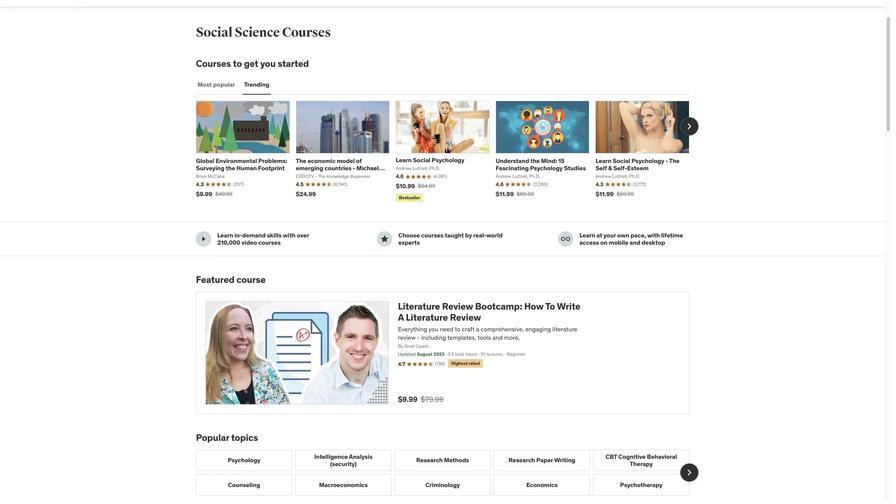 Task type: locate. For each thing, give the bounding box(es) containing it.
1 the from the left
[[296, 157, 307, 165]]

most popular button
[[196, 76, 237, 94]]

everything
[[398, 326, 428, 333]]

psychology inside the understand the mind: 15 fascinating psychology studies
[[530, 164, 563, 172]]

intelligence analysis (security) link
[[295, 450, 392, 472]]

with
[[283, 232, 296, 239], [648, 232, 660, 239]]

0 horizontal spatial the
[[296, 157, 307, 165]]

- right esteem
[[666, 157, 669, 165]]

featured course
[[196, 274, 266, 286]]

science
[[235, 25, 280, 41]]

to
[[233, 58, 242, 70], [455, 326, 461, 333]]

2 with from the left
[[648, 232, 660, 239]]

social
[[196, 25, 233, 41], [413, 156, 431, 164], [613, 157, 631, 165]]

0 horizontal spatial courses
[[259, 239, 281, 247]]

medium image
[[199, 235, 208, 244], [380, 235, 390, 244]]

human
[[237, 164, 257, 172]]

learn inside learn in-demand skills with over 210,000 video courses
[[218, 232, 233, 239]]

how
[[525, 301, 544, 313]]

-
[[666, 157, 669, 165], [353, 164, 356, 172], [417, 334, 420, 342]]

coach
[[416, 344, 429, 350]]

0 vertical spatial you
[[261, 58, 276, 70]]

you up including
[[429, 326, 439, 333]]

1 carousel element from the top
[[196, 101, 699, 204]]

and down comprehensive,
[[493, 334, 503, 342]]

1 medium image from the left
[[199, 235, 208, 244]]

pace,
[[631, 232, 647, 239]]

learn for learn social psychology
[[396, 156, 412, 164]]

the
[[296, 157, 307, 165], [670, 157, 680, 165]]

with inside learn at your own pace, with lifetime access on mobile and desktop
[[648, 232, 660, 239]]

you right get
[[261, 58, 276, 70]]

with left 'over'
[[283, 232, 296, 239]]

2 horizontal spatial social
[[613, 157, 631, 165]]

and inside learn at your own pace, with lifetime access on mobile and desktop
[[630, 239, 641, 247]]

1 research from the left
[[417, 457, 443, 465]]

1 horizontal spatial the
[[670, 157, 680, 165]]

1 horizontal spatial with
[[648, 232, 660, 239]]

0 horizontal spatial research
[[417, 457, 443, 465]]

emerging
[[296, 164, 324, 172]]

social inside learn social psychology - the self & self-esteem
[[613, 157, 631, 165]]

learn at your own pace, with lifetime access on mobile and desktop
[[580, 232, 684, 247]]

research for research methods
[[417, 457, 443, 465]]

medium image left experts
[[380, 235, 390, 244]]

210,000
[[218, 239, 240, 247]]

courses up most popular
[[196, 58, 231, 70]]

2023
[[434, 352, 445, 358]]

economics link
[[494, 475, 591, 496]]

skills
[[267, 232, 282, 239]]

the inside learn social psychology - the self & self-esteem
[[670, 157, 680, 165]]

more.
[[505, 334, 520, 342]]

1 horizontal spatial research
[[509, 457, 536, 465]]

literature
[[553, 326, 578, 333]]

research left "paper"
[[509, 457, 536, 465]]

courses right video
[[259, 239, 281, 247]]

desktop
[[642, 239, 666, 247]]

0 vertical spatial courses
[[282, 25, 331, 41]]

0 vertical spatial carousel element
[[196, 101, 699, 204]]

by
[[465, 232, 472, 239]]

the up spence
[[296, 157, 307, 165]]

2 carousel element from the top
[[196, 450, 699, 496]]

world
[[487, 232, 503, 239]]

psychotherapy link
[[594, 475, 690, 496]]

understand
[[496, 157, 530, 165]]

$9.99 $79.99
[[398, 395, 444, 404]]

understand the mind: 15 fascinating psychology studies link
[[496, 157, 586, 172]]

medium image for learn
[[199, 235, 208, 244]]

rated
[[469, 361, 480, 367]]

mobile
[[609, 239, 629, 247]]

courses inside "choose courses taught by real-world experts"
[[421, 232, 444, 239]]

own
[[618, 232, 630, 239]]

0 vertical spatial to
[[233, 58, 242, 70]]

- inside learn social psychology - the self & self-esteem
[[666, 157, 669, 165]]

intelligence analysis (security)
[[314, 453, 373, 468]]

psychology inside learn social psychology - the self & self-esteem
[[632, 157, 665, 165]]

- inside literature review bootcamp: how to write a literature review everything you need to craft a comprehensive, engaging literature review - including templates, tools and more. by grad coach
[[417, 334, 420, 342]]

real-
[[474, 232, 487, 239]]

1 horizontal spatial courses
[[282, 25, 331, 41]]

- left of
[[353, 164, 356, 172]]

learn
[[396, 156, 412, 164], [596, 157, 612, 165], [218, 232, 233, 239], [580, 232, 596, 239]]

2 horizontal spatial -
[[666, 157, 669, 165]]

review
[[442, 301, 474, 313], [450, 312, 481, 324]]

comprehensive,
[[481, 326, 524, 333]]

the left human
[[226, 164, 235, 172]]

choose courses taught by real-world experts
[[399, 232, 503, 247]]

surveying
[[196, 164, 225, 172]]

to left get
[[233, 58, 242, 70]]

self
[[596, 164, 607, 172]]

to up "templates,"
[[455, 326, 461, 333]]

1 horizontal spatial medium image
[[380, 235, 390, 244]]

topics
[[231, 432, 258, 444]]

the left 'mind:'
[[531, 157, 540, 165]]

and right 'own'
[[630, 239, 641, 247]]

0 horizontal spatial -
[[353, 164, 356, 172]]

of
[[356, 157, 362, 165]]

economics
[[527, 482, 558, 489]]

0 horizontal spatial the
[[226, 164, 235, 172]]

carousel element
[[196, 101, 699, 204], [196, 450, 699, 496]]

1 vertical spatial to
[[455, 326, 461, 333]]

demand
[[242, 232, 266, 239]]

1 horizontal spatial you
[[429, 326, 439, 333]]

the right esteem
[[670, 157, 680, 165]]

get
[[244, 58, 259, 70]]

15
[[559, 157, 565, 165]]

global environmental problems: surveying the human footprint
[[196, 157, 288, 172]]

hours
[[466, 352, 477, 358]]

lifetime
[[662, 232, 684, 239]]

cognitive
[[619, 453, 646, 461]]

1 with from the left
[[283, 232, 296, 239]]

including
[[422, 334, 446, 342]]

learn inside learn at your own pace, with lifetime access on mobile and desktop
[[580, 232, 596, 239]]

carousel element containing learn social psychology
[[196, 101, 699, 204]]

video
[[242, 239, 257, 247]]

1 horizontal spatial the
[[531, 157, 540, 165]]

cbt cognitive behavioral therapy
[[606, 453, 678, 468]]

featured
[[196, 274, 235, 286]]

0 horizontal spatial courses
[[196, 58, 231, 70]]

2 the from the left
[[670, 157, 680, 165]]

0 vertical spatial and
[[630, 239, 641, 247]]

and
[[630, 239, 641, 247], [493, 334, 503, 342]]

beginner
[[507, 352, 526, 358]]

environmental
[[216, 157, 257, 165]]

studies
[[564, 164, 586, 172]]

1 horizontal spatial -
[[417, 334, 420, 342]]

3.5
[[448, 352, 454, 358]]

1 horizontal spatial and
[[630, 239, 641, 247]]

research methods
[[417, 457, 470, 465]]

1 horizontal spatial social
[[413, 156, 431, 164]]

0 horizontal spatial with
[[283, 232, 296, 239]]

0 horizontal spatial medium image
[[199, 235, 208, 244]]

0 horizontal spatial to
[[233, 58, 242, 70]]

problems:
[[259, 157, 288, 165]]

understand the mind: 15 fascinating psychology studies
[[496, 157, 586, 172]]

2 research from the left
[[509, 457, 536, 465]]

medium image left 210,000
[[199, 235, 208, 244]]

started
[[278, 58, 309, 70]]

with right pace,
[[648, 232, 660, 239]]

countries
[[325, 164, 352, 172]]

the inside the understand the mind: 15 fascinating psychology studies
[[531, 157, 540, 165]]

courses up 'started'
[[282, 25, 331, 41]]

0 horizontal spatial social
[[196, 25, 233, 41]]

courses left taught
[[421, 232, 444, 239]]

2 medium image from the left
[[380, 235, 390, 244]]

learn social psychology - the self & self-esteem link
[[596, 157, 680, 172]]

1 vertical spatial carousel element
[[196, 450, 699, 496]]

the
[[531, 157, 540, 165], [226, 164, 235, 172]]

popular
[[196, 432, 229, 444]]

the inside the economic model of emerging countries - michael spence
[[296, 157, 307, 165]]

popular
[[213, 81, 235, 88]]

learn inside learn social psychology - the self & self-esteem
[[596, 157, 612, 165]]

research left methods
[[417, 457, 443, 465]]

1 vertical spatial and
[[493, 334, 503, 342]]

0 horizontal spatial and
[[493, 334, 503, 342]]

1 horizontal spatial courses
[[421, 232, 444, 239]]

learn for learn social psychology - the self & self-esteem
[[596, 157, 612, 165]]

paper
[[537, 457, 553, 465]]

criminology link
[[395, 475, 491, 496]]

1 horizontal spatial to
[[455, 326, 461, 333]]

1 vertical spatial you
[[429, 326, 439, 333]]

- up coach
[[417, 334, 420, 342]]

bootcamp:
[[476, 301, 523, 313]]

learn social psychology - the self & self-esteem
[[596, 157, 680, 172]]

to
[[546, 301, 556, 313]]



Task type: vqa. For each thing, say whether or not it's contained in the screenshot.
"Development" in Personal Development link
no



Task type: describe. For each thing, give the bounding box(es) containing it.
esteem
[[628, 164, 649, 172]]

0 horizontal spatial you
[[261, 58, 276, 70]]

by
[[398, 344, 404, 350]]

(136)
[[436, 361, 445, 367]]

courses inside learn in-demand skills with over 210,000 video courses
[[259, 239, 281, 247]]

and inside literature review bootcamp: how to write a literature review everything you need to craft a comprehensive, engaging literature review - including templates, tools and more. by grad coach
[[493, 334, 503, 342]]

- inside the economic model of emerging countries - michael spence
[[353, 164, 356, 172]]

arrow pointing to subcategory menu links image
[[77, 0, 84, 7]]

the economic model of emerging countries - michael spence link
[[296, 157, 385, 179]]

psychotherapy
[[621, 482, 663, 489]]

most popular
[[198, 81, 235, 88]]

with inside learn in-demand skills with over 210,000 video courses
[[283, 232, 296, 239]]

a
[[398, 312, 404, 324]]

medium image for choose
[[380, 235, 390, 244]]

michael
[[357, 164, 379, 172]]

intelligence
[[314, 453, 348, 461]]

highest
[[452, 361, 468, 367]]

templates,
[[448, 334, 477, 342]]

lectures
[[487, 352, 503, 358]]

51
[[481, 352, 486, 358]]

counseling
[[228, 482, 260, 489]]

counseling link
[[196, 475, 292, 496]]

learn for learn at your own pace, with lifetime access on mobile and desktop
[[580, 232, 596, 239]]

course
[[237, 274, 266, 286]]

over
[[297, 232, 309, 239]]

&
[[609, 164, 613, 172]]

criminology
[[426, 482, 460, 489]]

learn social psychology
[[396, 156, 465, 164]]

craft
[[462, 326, 475, 333]]

your
[[604, 232, 616, 239]]

learn social psychology link
[[396, 156, 465, 164]]

carousel element containing intelligence analysis (security)
[[196, 450, 699, 496]]

the economic model of emerging countries - michael spence
[[296, 157, 379, 179]]

writing
[[555, 457, 576, 465]]

to inside literature review bootcamp: how to write a literature review everything you need to craft a comprehensive, engaging literature review - including templates, tools and more. by grad coach
[[455, 326, 461, 333]]

macroeconomics link
[[295, 475, 392, 496]]

need
[[440, 326, 454, 333]]

in-
[[235, 232, 242, 239]]

learn for learn in-demand skills with over 210,000 video courses
[[218, 232, 233, 239]]

research paper writing
[[509, 457, 576, 465]]

tools
[[478, 334, 491, 342]]

at
[[597, 232, 603, 239]]

self-
[[614, 164, 628, 172]]

global
[[196, 157, 215, 165]]

next image
[[684, 467, 696, 479]]

therapy
[[630, 461, 653, 468]]

social for learn social psychology
[[413, 156, 431, 164]]

research methods link
[[395, 450, 491, 472]]

social for learn social psychology - the self & self-esteem
[[613, 157, 631, 165]]

a
[[477, 326, 480, 333]]

literature review bootcamp: how to write a literature review everything you need to craft a comprehensive, engaging literature review - including templates, tools and more. by grad coach
[[398, 301, 581, 350]]

4.7
[[398, 361, 406, 368]]

social science courses
[[196, 25, 331, 41]]

trending button
[[243, 76, 271, 94]]

august
[[417, 352, 433, 358]]

grad
[[405, 344, 415, 350]]

$79.99
[[421, 395, 444, 404]]

you inside literature review bootcamp: how to write a literature review everything you need to craft a comprehensive, engaging literature review - including templates, tools and more. by grad coach
[[429, 326, 439, 333]]

cbt
[[606, 453, 618, 461]]

macroeconomics
[[319, 482, 368, 489]]

cbt cognitive behavioral therapy link
[[594, 450, 690, 472]]

trending
[[244, 81, 270, 88]]

analysis
[[349, 453, 373, 461]]

updated
[[398, 352, 416, 358]]

medium image
[[562, 235, 571, 244]]

choose
[[399, 232, 420, 239]]

the inside global environmental problems: surveying the human footprint
[[226, 164, 235, 172]]

experts
[[399, 239, 420, 247]]

research for research paper writing
[[509, 457, 536, 465]]

courses to get you started
[[196, 58, 309, 70]]

3.5 total hours
[[448, 352, 477, 358]]

1 vertical spatial courses
[[196, 58, 231, 70]]

taught
[[445, 232, 464, 239]]

footprint
[[258, 164, 285, 172]]

economic
[[308, 157, 336, 165]]

review
[[398, 334, 416, 342]]

next image
[[684, 121, 696, 133]]

access
[[580, 239, 600, 247]]

highest rated
[[452, 361, 480, 367]]

fascinating
[[496, 164, 529, 172]]

mind:
[[542, 157, 558, 165]]

engaging
[[526, 326, 551, 333]]

51 lectures
[[481, 352, 503, 358]]

methods
[[444, 457, 470, 465]]



